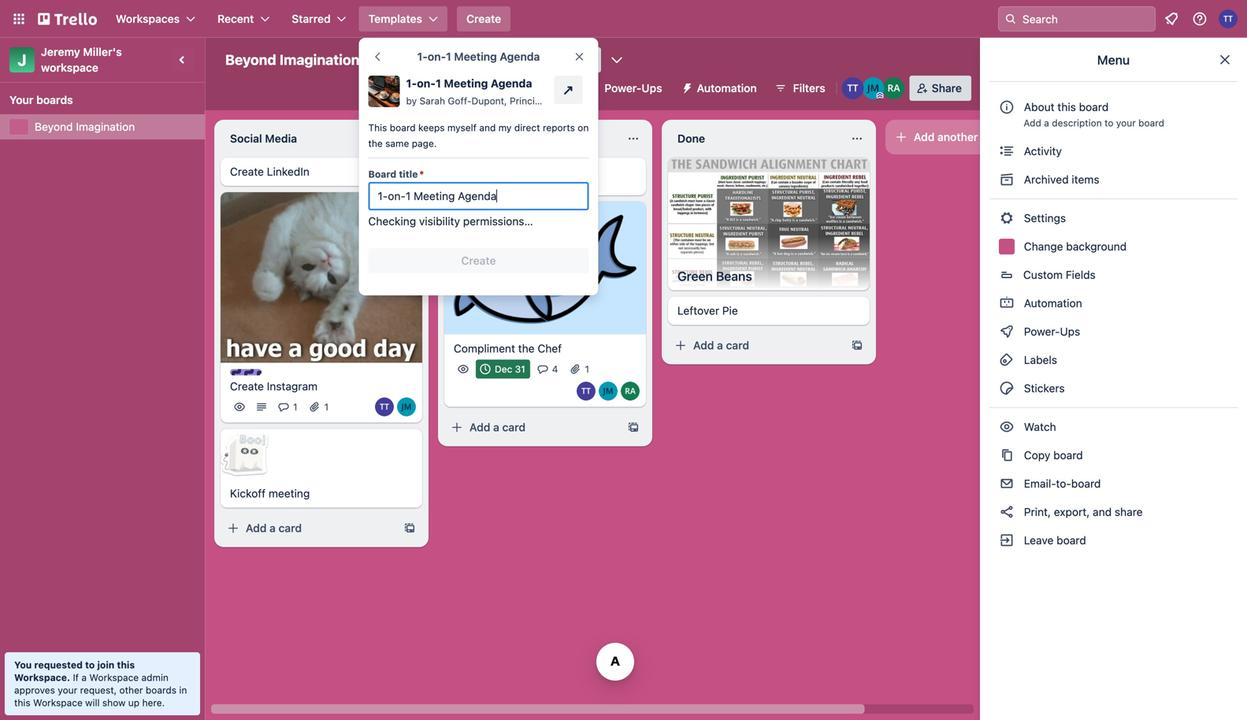 Task type: vqa. For each thing, say whether or not it's contained in the screenshot.
the utilities
no



Task type: describe. For each thing, give the bounding box(es) containing it.
1 vertical spatial automation
[[1022, 297, 1083, 310]]

leftover
[[678, 304, 720, 317]]

thinking
[[454, 175, 498, 188]]

board up description
[[1080, 101, 1109, 114]]

1 down "instagram"
[[293, 402, 298, 413]]

sm image inside automation button
[[675, 76, 697, 98]]

sm image for settings
[[1000, 210, 1015, 226]]

instagram
[[267, 380, 318, 393]]

agenda for 1-on-1 meeting agenda
[[500, 50, 540, 63]]

archived items
[[1022, 173, 1100, 186]]

change background link
[[990, 234, 1238, 259]]

1 down create instagram link
[[324, 402, 329, 413]]

settings link
[[990, 206, 1238, 231]]

green
[[678, 269, 713, 284]]

copy board link
[[990, 443, 1238, 468]]

add for social media
[[246, 522, 267, 535]]

add a card for doing
[[470, 421, 526, 434]]

close popover image
[[574, 50, 586, 63]]

board for board
[[561, 53, 592, 66]]

1 vertical spatial beyond imagination
[[35, 120, 135, 133]]

1 horizontal spatial ups
[[1061, 325, 1081, 338]]

sm image for watch
[[1000, 419, 1015, 435]]

1 right 4
[[585, 364, 590, 375]]

board inside "this board keeps myself and my direct reports on the same page."
[[390, 122, 416, 133]]

sm image for activity
[[1000, 143, 1015, 159]]

jeremy miller (jeremymiller198) image
[[599, 382, 618, 401]]

my
[[499, 122, 512, 133]]

board title *
[[369, 169, 424, 180]]

sarah
[[420, 95, 445, 106]]

will inside activity and members will not be copied to the new board.
[[482, 300, 498, 313]]

atlassian
[[592, 95, 632, 106]]

fields
[[1066, 268, 1096, 281]]

this inside the if a workspace admin approves your request, other boards in this workspace will show up here.
[[14, 698, 30, 709]]

sm image for stickers
[[1000, 381, 1015, 397]]

1 inside 1-on-1 meeting agenda by sarah goff-dupont, principal writer @ atlassian
[[436, 77, 441, 90]]

custom
[[1024, 268, 1063, 281]]

keep
[[394, 278, 419, 291]]

1 horizontal spatial power-
[[1025, 325, 1061, 338]]

board link
[[535, 47, 602, 73]]

this inside you requested to join this workspace.
[[117, 660, 135, 671]]

custom fields button
[[990, 263, 1238, 288]]

green beans link
[[669, 262, 870, 291]]

recent
[[218, 12, 254, 25]]

search image
[[1005, 13, 1018, 25]]

this board keeps myself and my direct reports on the same page.
[[369, 122, 589, 149]]

card for done
[[726, 339, 750, 352]]

add a card for done
[[694, 339, 750, 352]]

ruby anderson (rubyanderson7) image
[[621, 382, 640, 401]]

boards inside the if a workspace admin approves your request, other boards in this workspace will show up here.
[[146, 685, 177, 696]]

1 up 1-on-1 meeting agenda "link"
[[446, 50, 452, 63]]

export,
[[1055, 506, 1091, 519]]

the inside "this board keeps myself and my direct reports on the same page."
[[369, 138, 383, 149]]

in
[[179, 685, 187, 696]]

color: purple, title: none image
[[230, 369, 262, 376]]

direct
[[515, 122, 540, 133]]

leave
[[1025, 534, 1054, 547]]

board for board title *
[[369, 169, 397, 180]]

create from template… image for social media
[[404, 522, 416, 535]]

create button inside the primary element
[[457, 6, 511, 32]]

workspace
[[41, 61, 99, 74]]

add a card button for done
[[669, 333, 845, 358]]

sm image for leave board
[[1000, 533, 1015, 549]]

sm image for labels
[[1000, 352, 1015, 368]]

Doing text field
[[445, 126, 618, 151]]

watch link
[[990, 415, 1238, 440]]

create inside create linkedin "link"
[[230, 165, 264, 178]]

create from template… image
[[851, 339, 864, 352]]

add another list
[[914, 130, 997, 143]]

sm image for power-ups
[[1000, 324, 1015, 340]]

menu
[[1098, 52, 1131, 67]]

background
[[1067, 240, 1127, 253]]

activity for activity and members will not be copied to the new board.
[[369, 300, 406, 313]]

keeps
[[419, 122, 445, 133]]

create instagram link
[[230, 379, 413, 395]]

1-on-1 meeting agenda link
[[406, 76, 548, 91]]

about
[[1025, 101, 1055, 114]]

Search field
[[1018, 7, 1156, 31]]

add for doing
[[470, 421, 491, 434]]

and inside activity and members will not be copied to the new board.
[[409, 300, 428, 313]]

board up to-
[[1054, 449, 1084, 462]]

thoughts thinking
[[454, 165, 513, 188]]

Dec 31 checkbox
[[476, 360, 530, 379]]

list
[[981, 130, 997, 143]]

and inside "this board keeps myself and my direct reports on the same page."
[[480, 122, 496, 133]]

star or unstar board image
[[377, 54, 390, 66]]

admin
[[142, 672, 169, 683]]

cards
[[422, 278, 451, 291]]

4
[[552, 364, 559, 375]]

0 notifications image
[[1163, 9, 1182, 28]]

color: bold red, title: "thoughts" element
[[454, 164, 513, 176]]

workspace down visibility
[[378, 243, 435, 256]]

2 vertical spatial the
[[519, 342, 535, 355]]

kickoff meeting link
[[230, 486, 413, 502]]

copied
[[537, 300, 571, 313]]

back to home image
[[38, 6, 97, 32]]

add left another
[[914, 130, 935, 143]]

thoughts
[[470, 165, 513, 176]]

automation button
[[675, 76, 767, 101]]

terry turtle (terryturtle) image for jeremy miller (jeremymiller198) icon
[[577, 382, 596, 401]]

create from template… image for doing
[[628, 421, 640, 434]]

1 vertical spatial create button
[[369, 349, 589, 374]]

beyond imagination link
[[35, 119, 196, 135]]

items
[[1072, 173, 1100, 186]]

primary element
[[0, 0, 1248, 38]]

media
[[265, 132, 297, 145]]

linkedin
[[267, 165, 310, 178]]

Done text field
[[669, 126, 842, 151]]

a for done
[[717, 339, 724, 352]]

your
[[9, 93, 34, 106]]

create linkedin
[[230, 165, 310, 178]]

this inside the about this board add a description to your board
[[1058, 101, 1077, 114]]

workspace.
[[14, 672, 70, 683]]

imagination inside beyond imagination text field
[[280, 51, 360, 68]]

writer
[[551, 95, 578, 106]]

dec
[[495, 364, 513, 375]]

description
[[1053, 117, 1103, 128]]

compliment
[[454, 342, 516, 355]]

dupont,
[[472, 95, 507, 106]]

automation inside button
[[697, 82, 757, 95]]

doing
[[454, 132, 485, 145]]

power-ups link
[[990, 319, 1238, 344]]

copy
[[1025, 449, 1051, 462]]

add a card button for doing
[[445, 415, 621, 440]]

your inside the if a workspace admin approves your request, other boards in this workspace will show up here.
[[58, 685, 77, 696]]

board up print, export, and share
[[1072, 477, 1102, 490]]

beans
[[717, 269, 753, 284]]

principal
[[510, 95, 549, 106]]

@
[[581, 95, 590, 106]]

watch
[[1022, 421, 1060, 434]]

open information menu image
[[1193, 11, 1209, 27]]

sm image for automation
[[1000, 296, 1015, 311]]

a inside the if a workspace admin approves your request, other boards in this workspace will show up here.
[[82, 672, 87, 683]]

workspace visible
[[428, 53, 522, 66]]

1- for 1-on-1 meeting agenda by sarah goff-dupont, principal writer @ atlassian
[[406, 77, 417, 90]]

workspace inside button
[[428, 53, 486, 66]]

create inside the primary element
[[467, 12, 502, 25]]

activity for activity
[[1022, 145, 1063, 158]]

starred button
[[282, 6, 356, 32]]

same
[[386, 138, 409, 149]]

sm image for print, export, and share
[[1000, 505, 1015, 520]]

card for doing
[[503, 421, 526, 434]]

create linkedin link
[[230, 164, 413, 180]]

print, export, and share link
[[990, 500, 1238, 525]]

j
[[18, 50, 27, 69]]

compliment the chef link
[[454, 341, 637, 357]]

workspace navigation collapse icon image
[[172, 49, 194, 71]]

compliment the chef
[[454, 342, 562, 355]]

request,
[[80, 685, 117, 696]]

jeremy miller's workspace
[[41, 45, 125, 74]]

add inside the about this board add a description to your board
[[1024, 117, 1042, 128]]

power-ups inside the power-ups link
[[1022, 325, 1084, 338]]

done
[[678, 132, 706, 145]]

green beans
[[678, 269, 753, 284]]

join
[[97, 660, 115, 671]]

custom fields
[[1024, 268, 1096, 281]]



Task type: locate. For each thing, give the bounding box(es) containing it.
email-
[[1025, 477, 1057, 490]]

add down leftover pie at the top right
[[694, 339, 715, 352]]

board inside board link
[[561, 53, 592, 66]]

add a card button down kickoff meeting link
[[221, 516, 397, 541]]

on- for 1-on-1 meeting agenda
[[428, 50, 446, 63]]

0 horizontal spatial activity
[[369, 300, 406, 313]]

1 vertical spatial ups
[[1061, 325, 1081, 338]]

sm image inside watch link
[[1000, 419, 1015, 435]]

to inside the about this board add a description to your board
[[1105, 117, 1114, 128]]

this down approves
[[14, 698, 30, 709]]

on- inside 1-on-1 meeting agenda by sarah goff-dupont, principal writer @ atlassian
[[417, 77, 436, 90]]

filters
[[794, 82, 826, 95]]

card down dec 31
[[503, 421, 526, 434]]

5 sm image from the top
[[1000, 419, 1015, 435]]

0 vertical spatial will
[[482, 300, 498, 313]]

31
[[515, 364, 526, 375]]

ups
[[642, 82, 663, 95], [1061, 325, 1081, 338]]

0 horizontal spatial add a card
[[246, 522, 302, 535]]

2 horizontal spatial terry turtle (terryturtle) image
[[842, 77, 865, 99]]

0 vertical spatial power-ups
[[605, 82, 663, 95]]

the
[[369, 138, 383, 149], [369, 316, 385, 329], [519, 342, 535, 355]]

0 horizontal spatial this
[[14, 698, 30, 709]]

agenda inside 1-on-1 meeting agenda by sarah goff-dupont, principal writer @ atlassian
[[491, 77, 533, 90]]

leftover pie link
[[678, 303, 861, 319]]

activity inside activity and members will not be copied to the new board.
[[369, 300, 406, 313]]

1 vertical spatial boards
[[146, 685, 177, 696]]

labels link
[[990, 348, 1238, 373]]

add a card button down 31
[[445, 415, 621, 440]]

meeting inside 1-on-1 meeting agenda by sarah goff-dupont, principal writer @ atlassian
[[444, 77, 488, 90]]

stickers
[[1022, 382, 1066, 395]]

0 vertical spatial 1-
[[418, 50, 428, 63]]

terry turtle (terryturtle) image for the bottom jeremy miller (jeremymiller198) image
[[375, 398, 394, 417]]

automation down 'custom fields'
[[1022, 297, 1083, 310]]

pete ghost image
[[220, 429, 270, 480]]

1 horizontal spatial power-ups
[[1022, 325, 1084, 338]]

beyond imagination down your boards with 1 items element
[[35, 120, 135, 133]]

a for social media
[[270, 522, 276, 535]]

pie
[[723, 304, 738, 317]]

1 vertical spatial beyond
[[35, 120, 73, 133]]

workspace visible button
[[399, 47, 531, 73]]

beyond
[[225, 51, 276, 68], [35, 120, 73, 133]]

create button
[[457, 6, 511, 32], [369, 349, 589, 374]]

1 vertical spatial agenda
[[491, 77, 533, 90]]

filters button
[[770, 76, 831, 101]]

add for done
[[694, 339, 715, 352]]

sm image inside leave board link
[[1000, 533, 1015, 549]]

ruby anderson (rubyanderson7) image
[[883, 77, 906, 99]]

sm image inside stickers link
[[1000, 381, 1015, 397]]

1 horizontal spatial terry turtle (terryturtle) image
[[577, 382, 596, 401]]

2 horizontal spatial and
[[1093, 506, 1112, 519]]

meeting
[[454, 50, 497, 63], [444, 77, 488, 90]]

0 vertical spatial agenda
[[500, 50, 540, 63]]

agenda
[[500, 50, 540, 63], [491, 77, 533, 90]]

1 vertical spatial and
[[409, 300, 428, 313]]

0 vertical spatial jeremy miller (jeremymiller198) image
[[863, 77, 885, 99]]

0 horizontal spatial will
[[85, 698, 100, 709]]

1- inside 1-on-1 meeting agenda by sarah goff-dupont, principal writer @ atlassian
[[406, 77, 417, 90]]

add a card down kickoff meeting
[[246, 522, 302, 535]]

a down about
[[1045, 117, 1050, 128]]

1 horizontal spatial add a card button
[[445, 415, 621, 440]]

0 horizontal spatial board
[[369, 169, 397, 180]]

0 horizontal spatial beyond imagination
[[35, 120, 135, 133]]

0 vertical spatial to
[[1105, 117, 1114, 128]]

1 vertical spatial add a card button
[[445, 415, 621, 440]]

your down if on the bottom left of page
[[58, 685, 77, 696]]

0 horizontal spatial beyond
[[35, 120, 73, 133]]

1 vertical spatial create from template… image
[[404, 522, 416, 535]]

a right if on the bottom left of page
[[82, 672, 87, 683]]

and left share
[[1093, 506, 1112, 519]]

1 vertical spatial meeting
[[444, 77, 488, 90]]

boards inside your boards with 1 items element
[[36, 93, 73, 106]]

workspace down join
[[89, 672, 139, 683]]

1 vertical spatial card
[[503, 421, 526, 434]]

1 horizontal spatial add a card
[[470, 421, 526, 434]]

Board name text field
[[218, 47, 368, 73]]

1-on-1 meeting agenda by sarah goff-dupont, principal writer @ atlassian
[[406, 77, 632, 106]]

imagination
[[280, 51, 360, 68], [76, 120, 135, 133]]

a down kickoff meeting
[[270, 522, 276, 535]]

another
[[938, 130, 979, 143]]

0 vertical spatial on-
[[428, 50, 446, 63]]

title
[[399, 169, 418, 180]]

1 sm image from the top
[[1000, 172, 1015, 188]]

7 sm image from the top
[[1000, 505, 1015, 520]]

agenda up 1-on-1 meeting agenda by sarah goff-dupont, principal writer @ atlassian
[[500, 50, 540, 63]]

approves
[[14, 685, 55, 696]]

the left new
[[369, 316, 385, 329]]

create inside create instagram link
[[230, 380, 264, 393]]

print,
[[1025, 506, 1052, 519]]

power- up labels
[[1025, 325, 1061, 338]]

0 vertical spatial activity
[[1022, 145, 1063, 158]]

power- up atlassian
[[605, 82, 642, 95]]

to inside you requested to join this workspace.
[[85, 660, 95, 671]]

terry turtle (terryturtle) image for right jeremy miller (jeremymiller198) image
[[842, 77, 865, 99]]

reports
[[543, 122, 575, 133]]

1 horizontal spatial jeremy miller (jeremymiller198) image
[[863, 77, 885, 99]]

the down this
[[369, 138, 383, 149]]

1 horizontal spatial activity
[[1022, 145, 1063, 158]]

will down 'request,'
[[85, 698, 100, 709]]

and left my
[[480, 122, 496, 133]]

add a card button for social media
[[221, 516, 397, 541]]

0 horizontal spatial power-
[[605, 82, 642, 95]]

0 vertical spatial create from template… image
[[628, 421, 640, 434]]

None text field
[[369, 182, 589, 210]]

add down dec 31 checkbox
[[470, 421, 491, 434]]

*
[[420, 169, 424, 180]]

create down compliment in the top left of the page
[[462, 355, 496, 368]]

terry turtle (terryturtle) image left this member is an admin of this board. icon
[[842, 77, 865, 99]]

a down pie
[[717, 339, 724, 352]]

boards down admin
[[146, 685, 177, 696]]

sm image inside the archived items link
[[1000, 172, 1015, 188]]

board
[[561, 53, 592, 66], [369, 169, 397, 180]]

sm image inside email-to-board link
[[1000, 476, 1015, 492]]

ups inside button
[[642, 82, 663, 95]]

thinking link
[[454, 173, 637, 189]]

the up 31
[[519, 342, 535, 355]]

0 vertical spatial add a card
[[694, 339, 750, 352]]

power-ups inside button
[[605, 82, 663, 95]]

meeting for 1-on-1 meeting agenda
[[454, 50, 497, 63]]

0 vertical spatial board
[[561, 53, 592, 66]]

0 horizontal spatial terry turtle (terryturtle) image
[[375, 398, 394, 417]]

0 vertical spatial imagination
[[280, 51, 360, 68]]

1 vertical spatial activity
[[369, 300, 406, 313]]

0 vertical spatial power-
[[605, 82, 642, 95]]

sm image for email-to-board
[[1000, 476, 1015, 492]]

terry turtle (terryturtle) image
[[1220, 9, 1238, 28]]

sm image inside activity "link"
[[1000, 143, 1015, 159]]

sm image
[[1000, 172, 1015, 188], [1000, 210, 1015, 226], [1000, 296, 1015, 311], [1000, 352, 1015, 368], [1000, 419, 1015, 435], [1000, 476, 1015, 492], [1000, 505, 1015, 520]]

board.
[[412, 316, 445, 329]]

create
[[467, 12, 502, 25], [230, 165, 264, 178], [462, 355, 496, 368], [230, 380, 264, 393]]

members
[[431, 300, 479, 313]]

agenda for 1-on-1 meeting agenda by sarah goff-dupont, principal writer @ atlassian
[[491, 77, 533, 90]]

here.
[[142, 698, 165, 709]]

and up board.
[[409, 300, 428, 313]]

1 vertical spatial will
[[85, 698, 100, 709]]

to right the copied on the left top of the page
[[574, 300, 585, 313]]

2 horizontal spatial card
[[726, 339, 750, 352]]

a inside the about this board add a description to your board
[[1045, 117, 1050, 128]]

0 vertical spatial automation
[[697, 82, 757, 95]]

terry turtle (terryturtle) image
[[842, 77, 865, 99], [577, 382, 596, 401], [375, 398, 394, 417]]

templates
[[369, 12, 423, 25]]

6 sm image from the top
[[1000, 476, 1015, 492]]

beyond down recent popup button
[[225, 51, 276, 68]]

1
[[446, 50, 452, 63], [436, 77, 441, 90], [585, 364, 590, 375], [293, 402, 298, 413], [324, 402, 329, 413]]

2 vertical spatial card
[[279, 522, 302, 535]]

customize views image
[[610, 52, 625, 68]]

3 sm image from the top
[[1000, 296, 1015, 311]]

change background
[[1022, 240, 1127, 253]]

automation
[[697, 82, 757, 95], [1022, 297, 1083, 310]]

this member is an admin of this board. image
[[877, 92, 884, 99]]

page.
[[412, 138, 437, 149]]

0 vertical spatial your
[[1117, 117, 1137, 128]]

myself
[[448, 122, 477, 133]]

0 horizontal spatial power-ups
[[605, 82, 663, 95]]

0 horizontal spatial and
[[409, 300, 428, 313]]

0 horizontal spatial to
[[85, 660, 95, 671]]

1 vertical spatial imagination
[[76, 120, 135, 133]]

boards right your
[[36, 93, 73, 106]]

board down export,
[[1057, 534, 1087, 547]]

activity up new
[[369, 300, 406, 313]]

2 horizontal spatial add a card button
[[669, 333, 845, 358]]

power-ups up atlassian
[[605, 82, 663, 95]]

keep cards
[[394, 278, 451, 291]]

this up description
[[1058, 101, 1077, 114]]

1-
[[418, 50, 428, 63], [406, 77, 417, 90]]

automation up done text box
[[697, 82, 757, 95]]

a for doing
[[494, 421, 500, 434]]

1 up sarah at the top left of the page
[[436, 77, 441, 90]]

jeremy miller (jeremymiller198) image
[[863, 77, 885, 99], [397, 398, 416, 417]]

0 vertical spatial boards
[[36, 93, 73, 106]]

kickoff meeting
[[230, 487, 310, 500]]

workspace down approves
[[33, 698, 83, 709]]

not
[[501, 300, 518, 313]]

beyond down your boards
[[35, 120, 73, 133]]

0 vertical spatial beyond
[[225, 51, 276, 68]]

2 vertical spatial to
[[85, 660, 95, 671]]

sm image for archived items
[[1000, 172, 1015, 188]]

1 vertical spatial this
[[117, 660, 135, 671]]

sm image inside print, export, and share link
[[1000, 505, 1015, 520]]

1 horizontal spatial card
[[503, 421, 526, 434]]

2 horizontal spatial this
[[1058, 101, 1077, 114]]

activity up archived
[[1022, 145, 1063, 158]]

0 vertical spatial and
[[480, 122, 496, 133]]

your inside the about this board add a description to your board
[[1117, 117, 1137, 128]]

1 horizontal spatial create from template… image
[[628, 421, 640, 434]]

1 vertical spatial to
[[574, 300, 585, 313]]

0 horizontal spatial boards
[[36, 93, 73, 106]]

your up activity "link"
[[1117, 117, 1137, 128]]

sm image inside automation link
[[1000, 296, 1015, 311]]

create down social
[[230, 165, 264, 178]]

if
[[73, 672, 79, 683]]

card down meeting
[[279, 522, 302, 535]]

0 vertical spatial meeting
[[454, 50, 497, 63]]

board left customize views icon in the top of the page
[[561, 53, 592, 66]]

0 vertical spatial the
[[369, 138, 383, 149]]

goff-
[[448, 95, 472, 106]]

power-ups up labels
[[1022, 325, 1084, 338]]

terry turtle (terryturtle) image down create instagram link
[[375, 398, 394, 417]]

imagination down your boards with 1 items element
[[76, 120, 135, 133]]

imagination inside beyond imagination link
[[76, 120, 135, 133]]

1 vertical spatial on-
[[417, 77, 436, 90]]

beyond imagination inside text field
[[225, 51, 360, 68]]

return to previous screen image
[[372, 50, 384, 63]]

0 horizontal spatial jeremy miller (jeremymiller198) image
[[397, 398, 416, 417]]

kickoff
[[230, 487, 266, 500]]

chef
[[538, 342, 562, 355]]

2 vertical spatial and
[[1093, 506, 1112, 519]]

leftover pie
[[678, 304, 738, 317]]

meeting for 1-on-1 meeting agenda by sarah goff-dupont, principal writer @ atlassian
[[444, 77, 488, 90]]

1 horizontal spatial imagination
[[280, 51, 360, 68]]

0 vertical spatial this
[[1058, 101, 1077, 114]]

1 vertical spatial board
[[369, 169, 397, 180]]

this
[[1058, 101, 1077, 114], [117, 660, 135, 671], [14, 698, 30, 709]]

1 vertical spatial power-ups
[[1022, 325, 1084, 338]]

create instagram
[[230, 380, 318, 393]]

to left join
[[85, 660, 95, 671]]

1 vertical spatial jeremy miller (jeremymiller198) image
[[397, 398, 416, 417]]

1 horizontal spatial will
[[482, 300, 498, 313]]

2 vertical spatial add a card
[[246, 522, 302, 535]]

meeting up 1-on-1 meeting agenda "link"
[[454, 50, 497, 63]]

will inside the if a workspace admin approves your request, other boards in this workspace will show up here.
[[85, 698, 100, 709]]

1- up by
[[406, 77, 417, 90]]

sm image
[[675, 76, 697, 98], [1000, 143, 1015, 159], [1000, 324, 1015, 340], [1000, 381, 1015, 397], [1000, 448, 1015, 464], [1000, 533, 1015, 549]]

card
[[726, 339, 750, 352], [503, 421, 526, 434], [279, 522, 302, 535]]

0 vertical spatial card
[[726, 339, 750, 352]]

1 horizontal spatial your
[[1117, 117, 1137, 128]]

1 horizontal spatial this
[[117, 660, 135, 671]]

card for social media
[[279, 522, 302, 535]]

1 horizontal spatial automation
[[1022, 297, 1083, 310]]

power-ups
[[605, 82, 663, 95], [1022, 325, 1084, 338]]

1 horizontal spatial boards
[[146, 685, 177, 696]]

1 horizontal spatial board
[[561, 53, 592, 66]]

on
[[578, 122, 589, 133]]

power- inside button
[[605, 82, 642, 95]]

0 horizontal spatial card
[[279, 522, 302, 535]]

archived items link
[[990, 167, 1238, 192]]

beyond imagination
[[225, 51, 360, 68], [35, 120, 135, 133]]

about this board add a description to your board
[[1024, 101, 1165, 128]]

jeremy
[[41, 45, 80, 58]]

2 horizontal spatial add a card
[[694, 339, 750, 352]]

4 sm image from the top
[[1000, 352, 1015, 368]]

imagination down starred popup button at the top
[[280, 51, 360, 68]]

your
[[1117, 117, 1137, 128], [58, 685, 77, 696]]

a
[[1045, 117, 1050, 128], [717, 339, 724, 352], [494, 421, 500, 434], [270, 522, 276, 535], [82, 672, 87, 683]]

meeting
[[269, 487, 310, 500]]

create down color: purple, title: none image
[[230, 380, 264, 393]]

copy board
[[1022, 449, 1084, 462]]

leave board link
[[990, 528, 1238, 553]]

beyond inside text field
[[225, 51, 276, 68]]

to up activity "link"
[[1105, 117, 1114, 128]]

add a card button down leftover pie link
[[669, 333, 845, 358]]

1-on-1 meeting agenda
[[418, 50, 540, 63]]

will left not at the top of page
[[482, 300, 498, 313]]

2 vertical spatial this
[[14, 698, 30, 709]]

workspace up 1-on-1 meeting agenda "link"
[[428, 53, 486, 66]]

add a card for social media
[[246, 522, 302, 535]]

add a card down dec 31 checkbox
[[470, 421, 526, 434]]

sm image for copy board
[[1000, 448, 1015, 464]]

on- for 1-on-1 meeting agenda by sarah goff-dupont, principal writer @ atlassian
[[417, 77, 436, 90]]

0 horizontal spatial add a card button
[[221, 516, 397, 541]]

1 vertical spatial the
[[369, 316, 385, 329]]

1 vertical spatial add a card
[[470, 421, 526, 434]]

this right join
[[117, 660, 135, 671]]

the inside activity and members will not be copied to the new board.
[[369, 316, 385, 329]]

share
[[932, 82, 963, 95]]

boards
[[36, 93, 73, 106], [146, 685, 177, 696]]

agenda down "visible"
[[491, 77, 533, 90]]

1- for 1-on-1 meeting agenda
[[418, 50, 428, 63]]

0 horizontal spatial automation
[[697, 82, 757, 95]]

a down dec 31 checkbox
[[494, 421, 500, 434]]

add a card down pie
[[694, 339, 750, 352]]

board left title
[[369, 169, 397, 180]]

show
[[102, 698, 126, 709]]

1 vertical spatial your
[[58, 685, 77, 696]]

card down pie
[[726, 339, 750, 352]]

2 horizontal spatial to
[[1105, 117, 1114, 128]]

add down kickoff
[[246, 522, 267, 535]]

workspaces
[[116, 12, 180, 25]]

Social Media text field
[[221, 126, 394, 151]]

activity inside activity "link"
[[1022, 145, 1063, 158]]

add down about
[[1024, 117, 1042, 128]]

sm image inside settings link
[[1000, 210, 1015, 226]]

to inside activity and members will not be copied to the new board.
[[574, 300, 585, 313]]

1 horizontal spatial and
[[480, 122, 496, 133]]

1 horizontal spatial to
[[574, 300, 585, 313]]

1- right star or unstar board image
[[418, 50, 428, 63]]

board up same
[[390, 122, 416, 133]]

2 vertical spatial add a card button
[[221, 516, 397, 541]]

0 horizontal spatial create from template… image
[[404, 522, 416, 535]]

sm image inside the power-ups link
[[1000, 324, 1015, 340]]

0 horizontal spatial your
[[58, 685, 77, 696]]

visibility
[[369, 221, 410, 232]]

meeting up goff-
[[444, 77, 488, 90]]

create up 1-on-1 meeting agenda
[[467, 12, 502, 25]]

2 sm image from the top
[[1000, 210, 1015, 226]]

0 vertical spatial add a card button
[[669, 333, 845, 358]]

create from template… image
[[628, 421, 640, 434], [404, 522, 416, 535]]

power-
[[605, 82, 642, 95], [1025, 325, 1061, 338]]

terry turtle (terryturtle) image left jeremy miller (jeremymiller198) icon
[[577, 382, 596, 401]]

beyond imagination down starred
[[225, 51, 360, 68]]

workspaces button
[[106, 6, 205, 32]]

other
[[119, 685, 143, 696]]

leave board
[[1022, 534, 1087, 547]]

automation link
[[990, 291, 1238, 316]]

sm image inside labels link
[[1000, 352, 1015, 368]]

miller's
[[83, 45, 122, 58]]

0 vertical spatial beyond imagination
[[225, 51, 360, 68]]

0 vertical spatial create button
[[457, 6, 511, 32]]

by
[[406, 95, 417, 106]]

board up activity "link"
[[1139, 117, 1165, 128]]

sm image inside copy board link
[[1000, 448, 1015, 464]]

your boards with 1 items element
[[9, 91, 188, 110]]



